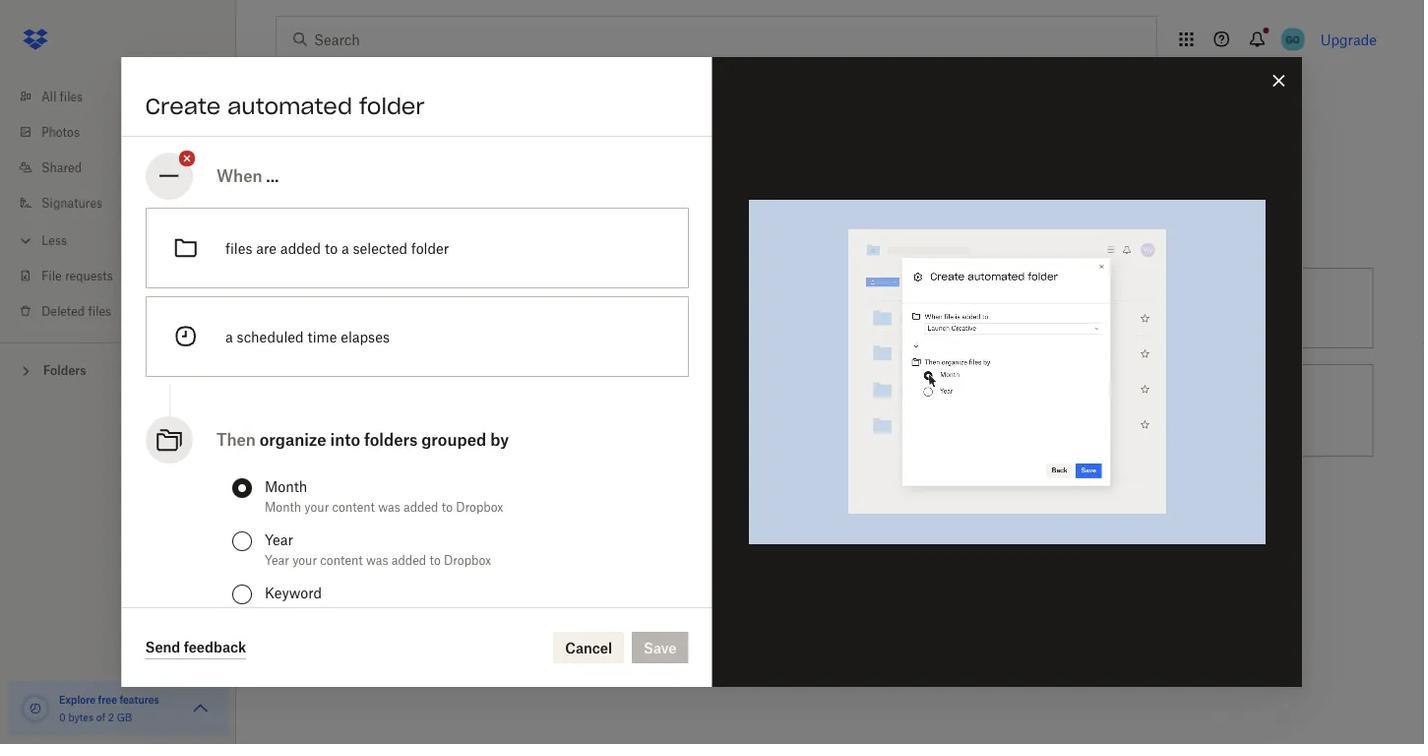 Task type: describe. For each thing, give the bounding box(es) containing it.
elapses
[[340, 328, 389, 345]]

add an automation main content
[[268, 142, 1425, 744]]

content for month
[[332, 500, 375, 514]]

all
[[41, 89, 56, 104]]

choose for choose a file format to convert audio files to
[[355, 500, 405, 516]]

into
[[330, 430, 360, 450]]

set a rule that renames files button
[[639, 260, 1011, 356]]

choose an image format to convert files to
[[355, 391, 585, 430]]

explore free features 0 bytes of 2 gb
[[59, 694, 159, 724]]

files inside choose an image format to convert files to
[[355, 413, 383, 430]]

less image
[[16, 231, 35, 251]]

deleted
[[41, 304, 85, 319]]

files right convert
[[1154, 300, 1181, 317]]

a left scheduled
[[225, 328, 233, 345]]

format for files
[[472, 391, 516, 408]]

are
[[256, 240, 276, 257]]

bytes
[[68, 711, 94, 724]]

upgrade link
[[1321, 31, 1378, 48]]

audio
[[560, 500, 596, 516]]

...
[[266, 166, 279, 186]]

group
[[264, 606, 300, 621]]

specific
[[320, 606, 363, 621]]

gb
[[117, 711, 132, 724]]

was for year
[[366, 553, 388, 568]]

1 year from the top
[[264, 531, 293, 548]]

organize
[[259, 430, 326, 450]]

files inside create automated folder dialog
[[225, 240, 252, 257]]

add an automation
[[276, 221, 433, 241]]

of
[[96, 711, 105, 724]]

signatures link
[[16, 185, 236, 221]]

2
[[108, 711, 114, 724]]

cancel button
[[554, 632, 624, 664]]

Keyword radio
[[232, 585, 252, 605]]

choose a file format to convert audio files to
[[355, 500, 596, 538]]

image
[[428, 391, 469, 408]]

convert files to pdfs button
[[1011, 260, 1382, 356]]

folders
[[364, 430, 417, 450]]

2 year from the top
[[264, 553, 289, 568]]

a scheduled time elapses
[[225, 328, 389, 345]]

1 month from the top
[[264, 478, 307, 495]]

unzip files
[[1098, 402, 1167, 419]]

rule
[[764, 300, 790, 317]]

a for set a rule that renames files
[[753, 300, 761, 317]]

then
[[216, 430, 255, 450]]

convert files to pdfs
[[1098, 300, 1236, 317]]

time
[[307, 328, 337, 345]]

format for audio
[[444, 500, 487, 516]]

to inside year year your content was added to dropbox
[[429, 553, 440, 568]]

a left 'selected'
[[341, 240, 349, 257]]

files right deleted
[[88, 304, 111, 319]]

files are added to a selected folder
[[225, 240, 449, 257]]

send
[[145, 639, 180, 656]]

file for files
[[420, 500, 440, 516]]

0 vertical spatial folder
[[359, 93, 425, 120]]

keyword
[[264, 584, 322, 601]]

sort
[[497, 300, 522, 317]]

convert
[[1098, 300, 1150, 317]]

0
[[59, 711, 66, 724]]

a for choose a category to sort files by
[[408, 300, 416, 317]]

folders button
[[0, 355, 236, 385]]

organize into folders grouped by
[[259, 430, 509, 450]]

an for add
[[313, 221, 333, 241]]

automations
[[276, 95, 419, 122]]

added for month
[[403, 500, 438, 514]]

all files link
[[16, 79, 236, 114]]

unzip files button
[[1011, 356, 1382, 465]]

deleted files link
[[16, 293, 236, 329]]

grouped
[[421, 430, 486, 450]]

all files
[[41, 89, 83, 104]]

send feedback
[[145, 639, 246, 656]]

1 vertical spatial by
[[490, 430, 509, 450]]

choose for choose an image format to convert files to
[[355, 391, 405, 408]]

month month your content was added to dropbox
[[264, 478, 503, 514]]

photos link
[[16, 114, 236, 150]]

choose a file format to convert videos to
[[727, 391, 973, 430]]

explore
[[59, 694, 96, 706]]

choose a category to sort files by
[[355, 300, 572, 317]]

features
[[120, 694, 159, 706]]

dropbox image
[[16, 20, 55, 59]]

files inside 'button'
[[526, 300, 553, 317]]

your for month
[[304, 500, 329, 514]]

upgrade
[[1321, 31, 1378, 48]]

create automated folder
[[145, 93, 425, 120]]

keywords
[[366, 606, 419, 621]]

convert for choose a file format to convert audio files to
[[508, 500, 556, 516]]



Task type: locate. For each thing, give the bounding box(es) containing it.
files left are at the left top of page
[[225, 240, 252, 257]]

photos
[[41, 125, 80, 139]]

added inside month month your content was added to dropbox
[[403, 500, 438, 514]]

feedback
[[184, 639, 246, 656]]

folders
[[43, 363, 86, 378]]

0 horizontal spatial by
[[303, 606, 316, 621]]

Year radio
[[232, 532, 252, 551]]

added
[[280, 240, 321, 257], [403, 500, 438, 514], [391, 553, 426, 568]]

0 vertical spatial was
[[378, 500, 400, 514]]

dropbox for year
[[444, 553, 491, 568]]

month down organize on the bottom left
[[264, 500, 301, 514]]

1 horizontal spatial by
[[490, 430, 509, 450]]

shared
[[41, 160, 82, 175]]

click to watch a demo video image
[[423, 98, 446, 122]]

an
[[313, 221, 333, 241], [408, 391, 424, 408]]

a down rule
[[780, 391, 788, 408]]

format for videos
[[815, 391, 859, 408]]

when
[[216, 166, 262, 186]]

Month radio
[[232, 479, 252, 498]]

was for month
[[378, 500, 400, 514]]

format inside choose a file format to convert audio files to
[[444, 500, 487, 516]]

a for choose a file format to convert videos to
[[780, 391, 788, 408]]

convert inside choose a file format to convert videos to
[[879, 391, 928, 408]]

an right add
[[313, 221, 333, 241]]

0 horizontal spatial an
[[313, 221, 333, 241]]

choose
[[355, 300, 405, 317], [355, 391, 405, 408], [727, 391, 776, 408], [355, 500, 405, 516]]

content up year year your content was added to dropbox
[[332, 500, 375, 514]]

create
[[145, 93, 221, 120]]

content for year
[[320, 553, 362, 568]]

year
[[264, 531, 293, 548], [264, 553, 289, 568]]

requests
[[65, 268, 113, 283]]

0 vertical spatial year
[[264, 531, 293, 548]]

a inside choose a file format to convert videos to
[[780, 391, 788, 408]]

folder
[[359, 93, 425, 120], [411, 240, 449, 257]]

by
[[557, 300, 572, 317], [490, 430, 509, 450], [303, 606, 316, 621]]

month right month radio
[[264, 478, 307, 495]]

choose inside choose a file format to convert videos to
[[727, 391, 776, 408]]

month
[[264, 478, 307, 495], [264, 500, 301, 514]]

year up keyword
[[264, 553, 289, 568]]

quota usage element
[[20, 693, 51, 725]]

format down set a rule that renames files "button"
[[815, 391, 859, 408]]

files right renames
[[883, 300, 910, 317]]

choose an image format to convert files to button
[[268, 356, 639, 465]]

your up keyword
[[292, 553, 317, 568]]

choose up organize into folders grouped by
[[355, 391, 405, 408]]

added right are at the left top of page
[[280, 240, 321, 257]]

2 vertical spatial added
[[391, 553, 426, 568]]

1 vertical spatial was
[[366, 553, 388, 568]]

0 vertical spatial by
[[557, 300, 572, 317]]

format inside choose a file format to convert videos to
[[815, 391, 859, 408]]

1 vertical spatial folder
[[411, 240, 449, 257]]

choose for choose a category to sort files by
[[355, 300, 405, 317]]

0 vertical spatial file
[[791, 391, 811, 408]]

file requests
[[41, 268, 113, 283]]

by down keyword
[[303, 606, 316, 621]]

your for year
[[292, 553, 317, 568]]

files up organize into folders grouped by
[[355, 413, 383, 430]]

a inside set a rule that renames files "button"
[[753, 300, 761, 317]]

dropbox for month
[[456, 500, 503, 514]]

videos
[[931, 391, 973, 408]]

choose down set
[[727, 391, 776, 408]]

was up year year your content was added to dropbox
[[378, 500, 400, 514]]

to inside month month your content was added to dropbox
[[441, 500, 452, 514]]

files right unzip in the bottom of the page
[[1140, 402, 1167, 419]]

1 vertical spatial year
[[264, 553, 289, 568]]

list containing all files
[[0, 67, 236, 343]]

1 vertical spatial added
[[403, 500, 438, 514]]

file
[[791, 391, 811, 408], [420, 500, 440, 516]]

files inside button
[[1140, 402, 1167, 419]]

dropbox inside month month your content was added to dropbox
[[456, 500, 503, 514]]

create automated folder dialog
[[122, 57, 1303, 687]]

set a rule that renames files
[[727, 300, 910, 317]]

choose inside choose an image format to convert files to
[[355, 391, 405, 408]]

unzip
[[1098, 402, 1137, 419]]

was up keyword group by specific keywords
[[366, 553, 388, 568]]

to inside 'button'
[[480, 300, 493, 317]]

an for choose
[[408, 391, 424, 408]]

dropbox
[[456, 500, 503, 514], [444, 553, 491, 568]]

year right year radio
[[264, 531, 293, 548]]

dropbox inside year year your content was added to dropbox
[[444, 553, 491, 568]]

file inside choose a file format to convert audio files to
[[420, 500, 440, 516]]

scheduled
[[236, 328, 303, 345]]

convert for choose an image format to convert files to
[[536, 391, 585, 408]]

a for choose a file format to convert audio files to
[[408, 500, 416, 516]]

signatures
[[41, 195, 102, 210]]

1 vertical spatial content
[[320, 553, 362, 568]]

1 vertical spatial file
[[420, 500, 440, 516]]

file down 'that'
[[791, 391, 811, 408]]

0 vertical spatial your
[[304, 500, 329, 514]]

added up year year your content was added to dropbox
[[403, 500, 438, 514]]

files down month month your content was added to dropbox
[[355, 521, 383, 538]]

1 vertical spatial an
[[408, 391, 424, 408]]

by down choose an image format to convert files to
[[490, 430, 509, 450]]

shared link
[[16, 150, 236, 185]]

pdfs
[[1201, 300, 1236, 317]]

cancel
[[565, 640, 613, 656]]

send feedback button
[[145, 636, 246, 660]]

a right set
[[753, 300, 761, 317]]

0 vertical spatial content
[[332, 500, 375, 514]]

renames
[[823, 300, 879, 317]]

files right all
[[60, 89, 83, 104]]

choose inside choose a file format to convert audio files to
[[355, 500, 405, 516]]

your inside month month your content was added to dropbox
[[304, 500, 329, 514]]

choose a file format to convert videos to button
[[639, 356, 1011, 465]]

0 vertical spatial added
[[280, 240, 321, 257]]

convert for choose a file format to convert videos to
[[879, 391, 928, 408]]

convert
[[536, 391, 585, 408], [879, 391, 928, 408], [508, 500, 556, 516]]

files inside "button"
[[883, 300, 910, 317]]

selected
[[352, 240, 407, 257]]

format down grouped
[[444, 500, 487, 516]]

format inside choose an image format to convert files to
[[472, 391, 516, 408]]

to
[[324, 240, 337, 257], [480, 300, 493, 317], [1185, 300, 1198, 317], [520, 391, 533, 408], [862, 391, 875, 408], [386, 413, 399, 430], [727, 413, 740, 430], [441, 500, 452, 514], [491, 500, 504, 516], [386, 521, 399, 538], [429, 553, 440, 568]]

choose a file format to convert audio files to button
[[268, 465, 639, 573]]

was inside year year your content was added to dropbox
[[366, 553, 388, 568]]

an left image
[[408, 391, 424, 408]]

convert inside choose an image format to convert files to
[[536, 391, 585, 408]]

content up keyword group by specific keywords
[[320, 553, 362, 568]]

year year your content was added to dropbox
[[264, 531, 491, 568]]

file
[[41, 268, 62, 283]]

an inside choose an image format to convert files to
[[408, 391, 424, 408]]

that
[[793, 300, 819, 317]]

set
[[727, 300, 749, 317]]

added for year
[[391, 553, 426, 568]]

2 month from the top
[[264, 500, 301, 514]]

1 vertical spatial month
[[264, 500, 301, 514]]

a up year year your content was added to dropbox
[[408, 500, 416, 516]]

list
[[0, 67, 236, 343]]

was inside month month your content was added to dropbox
[[378, 500, 400, 514]]

file inside choose a file format to convert videos to
[[791, 391, 811, 408]]

1 vertical spatial dropbox
[[444, 553, 491, 568]]

choose up year year your content was added to dropbox
[[355, 500, 405, 516]]

a inside choose a category to sort files by 'button'
[[408, 300, 416, 317]]

file up year year your content was added to dropbox
[[420, 500, 440, 516]]

choose inside 'button'
[[355, 300, 405, 317]]

category
[[420, 300, 476, 317]]

content inside month month your content was added to dropbox
[[332, 500, 375, 514]]

a left category
[[408, 300, 416, 317]]

was
[[378, 500, 400, 514], [366, 553, 388, 568]]

added inside year year your content was added to dropbox
[[391, 553, 426, 568]]

1 horizontal spatial file
[[791, 391, 811, 408]]

content inside year year your content was added to dropbox
[[320, 553, 362, 568]]

your inside year year your content was added to dropbox
[[292, 553, 317, 568]]

1 horizontal spatial an
[[408, 391, 424, 408]]

file requests link
[[16, 258, 236, 293]]

keyword group by specific keywords
[[264, 584, 419, 621]]

a inside choose a file format to convert audio files to
[[408, 500, 416, 516]]

automation
[[338, 221, 433, 241]]

0 horizontal spatial file
[[420, 500, 440, 516]]

2 vertical spatial by
[[303, 606, 316, 621]]

0 vertical spatial dropbox
[[456, 500, 503, 514]]

by right the sort
[[557, 300, 572, 317]]

choose for choose a file format to convert videos to
[[727, 391, 776, 408]]

your down organize on the bottom left
[[304, 500, 329, 514]]

content
[[332, 500, 375, 514], [320, 553, 362, 568]]

free
[[98, 694, 117, 706]]

format
[[472, 391, 516, 408], [815, 391, 859, 408], [444, 500, 487, 516]]

0 vertical spatial an
[[313, 221, 333, 241]]

by inside 'button'
[[557, 300, 572, 317]]

choose up elapses
[[355, 300, 405, 317]]

file for to
[[791, 391, 811, 408]]

add
[[276, 221, 308, 241]]

your
[[304, 500, 329, 514], [292, 553, 317, 568]]

1 vertical spatial your
[[292, 553, 317, 568]]

files inside choose a file format to convert audio files to
[[355, 521, 383, 538]]

a
[[341, 240, 349, 257], [408, 300, 416, 317], [753, 300, 761, 317], [225, 328, 233, 345], [780, 391, 788, 408], [408, 500, 416, 516]]

deleted files
[[41, 304, 111, 319]]

dropbox down grouped
[[456, 500, 503, 514]]

automated
[[228, 93, 352, 120]]

choose a category to sort files by button
[[268, 260, 639, 356]]

dropbox down choose a file format to convert audio files to
[[444, 553, 491, 568]]

added up keywords
[[391, 553, 426, 568]]

convert inside choose a file format to convert audio files to
[[508, 500, 556, 516]]

files right the sort
[[526, 300, 553, 317]]

less
[[41, 233, 67, 248]]

2 horizontal spatial by
[[557, 300, 572, 317]]

by inside keyword group by specific keywords
[[303, 606, 316, 621]]

format right image
[[472, 391, 516, 408]]

0 vertical spatial month
[[264, 478, 307, 495]]



Task type: vqa. For each thing, say whether or not it's contained in the screenshot.


